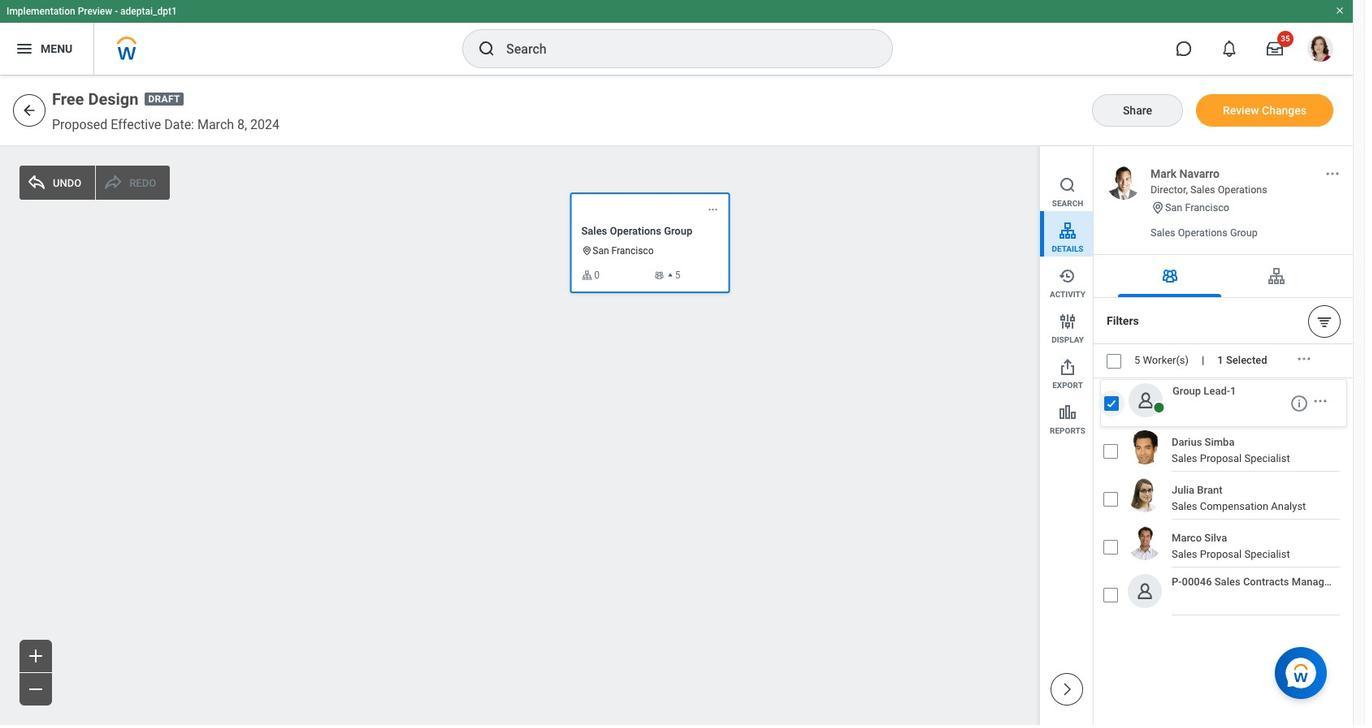 Task type: describe. For each thing, give the bounding box(es) containing it.
proposal for marco silva
[[1200, 549, 1242, 561]]

p-
[[1172, 576, 1182, 589]]

sales inside marco silva sales proposal specialist
[[1172, 549, 1198, 561]]

|
[[1202, 355, 1205, 367]]

undo r image
[[103, 173, 123, 193]]

0 horizontal spatial group
[[664, 225, 693, 237]]

1 horizontal spatial 1
[[1231, 385, 1237, 397]]

details
[[1052, 245, 1084, 254]]

undo l image
[[27, 173, 46, 193]]

search
[[1052, 199, 1084, 208]]

chevron right image
[[1059, 682, 1075, 698]]

implementation
[[7, 6, 75, 17]]

1 horizontal spatial group
[[1173, 385, 1202, 397]]

(unfille
[[1337, 576, 1366, 589]]

worker(s)
[[1143, 355, 1189, 367]]

contracts
[[1244, 576, 1290, 589]]

justify image
[[15, 39, 34, 59]]

activity
[[1050, 290, 1086, 299]]

0 vertical spatial user image
[[1135, 390, 1157, 411]]

1 horizontal spatial org chart image
[[1267, 267, 1286, 286]]

silva
[[1205, 532, 1228, 545]]

0 horizontal spatial sales operations group
[[582, 225, 693, 237]]

filters
[[1107, 315, 1139, 328]]

contact card matrix manager image
[[654, 270, 665, 281]]

0 vertical spatial 1
[[1218, 355, 1224, 367]]

san for sales operations group
[[593, 246, 609, 257]]

date:
[[164, 117, 194, 132]]

redo
[[129, 177, 156, 189]]

inbox large image
[[1267, 41, 1284, 57]]

proposed
[[52, 117, 108, 132]]

lead-
[[1204, 385, 1231, 397]]

arrow left image
[[21, 102, 37, 119]]

march
[[197, 117, 234, 132]]

reports
[[1050, 427, 1086, 436]]

minus image
[[26, 680, 46, 700]]

free
[[52, 89, 84, 109]]

filter image
[[1317, 313, 1333, 330]]

-
[[115, 6, 118, 17]]

review
[[1223, 104, 1260, 117]]

implementation preview -   adeptai_dpt1
[[7, 6, 177, 17]]

0 horizontal spatial related actions image
[[708, 204, 719, 215]]

5 for 5
[[675, 270, 681, 281]]

undo
[[53, 177, 81, 189]]

review changes
[[1223, 104, 1307, 117]]

proposal for darius simba
[[1200, 453, 1242, 465]]

1 vertical spatial user image
[[1135, 581, 1156, 602]]

operations down "mark navarro director, sales operations"
[[1178, 227, 1228, 239]]

draft
[[148, 94, 180, 105]]

Search Workday  search field
[[506, 31, 859, 67]]

group lead-1
[[1173, 385, 1237, 397]]

selected
[[1227, 355, 1268, 367]]

1 horizontal spatial sales operations group
[[1151, 227, 1258, 239]]

effective
[[111, 117, 161, 132]]

preview
[[78, 6, 112, 17]]

share button
[[1092, 94, 1184, 127]]

compensation
[[1200, 501, 1269, 513]]

sales right 00046
[[1215, 576, 1241, 589]]

plus image
[[26, 647, 46, 667]]

operations inside "mark navarro director, sales operations"
[[1218, 184, 1268, 196]]

1 vertical spatial related actions image
[[1313, 394, 1329, 410]]

mark navarro director, sales operations
[[1151, 167, 1268, 196]]

brant
[[1198, 484, 1223, 497]]

menu button
[[0, 23, 94, 75]]

marco silva sales proposal specialist
[[1172, 532, 1291, 561]]

redo button
[[96, 166, 170, 200]]

info image
[[1290, 394, 1310, 413]]

search image
[[477, 39, 497, 59]]

review changes button
[[1197, 94, 1334, 127]]



Task type: vqa. For each thing, say whether or not it's contained in the screenshot.


Task type: locate. For each thing, give the bounding box(es) containing it.
specialist for darius simba sales proposal specialist
[[1245, 453, 1291, 465]]

1 vertical spatial 1
[[1231, 385, 1237, 397]]

menu
[[1040, 146, 1093, 439]]

sales inside "mark navarro director, sales operations"
[[1191, 184, 1216, 196]]

julia
[[1172, 484, 1195, 497]]

proposal down simba
[[1200, 453, 1242, 465]]

related actions image right info image
[[1313, 394, 1329, 410]]

menu
[[41, 42, 73, 55]]

1 horizontal spatial related actions image
[[1313, 394, 1329, 410]]

san up 0 at the top left of the page
[[593, 246, 609, 257]]

2024
[[250, 117, 280, 132]]

sales
[[1191, 184, 1216, 196], [582, 225, 607, 237], [1151, 227, 1176, 239], [1172, 453, 1198, 465], [1172, 501, 1198, 513], [1172, 549, 1198, 561], [1215, 576, 1241, 589]]

0 vertical spatial related actions image
[[1296, 352, 1313, 368]]

2 horizontal spatial group
[[1231, 227, 1258, 239]]

0 horizontal spatial 5
[[675, 270, 681, 281]]

35 button
[[1257, 31, 1294, 67]]

share
[[1123, 104, 1153, 117]]

profile logan mcneil image
[[1308, 36, 1334, 65]]

1 horizontal spatial san francisco
[[1166, 201, 1230, 213]]

group
[[664, 225, 693, 237], [1231, 227, 1258, 239], [1173, 385, 1202, 397]]

francisco for director, sales operations
[[1185, 201, 1230, 213]]

1 vertical spatial specialist
[[1245, 549, 1291, 561]]

0 vertical spatial location image
[[1151, 201, 1166, 215]]

1 proposal from the top
[[1200, 453, 1242, 465]]

0 vertical spatial francisco
[[1185, 201, 1230, 213]]

francisco for sales operations group
[[612, 246, 654, 257]]

proposed effective date: march 8, 2024
[[52, 117, 280, 132]]

sales operations group down "mark navarro director, sales operations"
[[1151, 227, 1258, 239]]

display
[[1052, 336, 1084, 345]]

specialist up 'contracts'
[[1245, 549, 1291, 561]]

caret up image
[[666, 271, 675, 280]]

sales down marco
[[1172, 549, 1198, 561]]

francisco down "mark navarro director, sales operations"
[[1185, 201, 1230, 213]]

contact card matrix manager image
[[1160, 267, 1180, 286]]

1 vertical spatial location image
[[582, 246, 593, 257]]

0 vertical spatial proposal
[[1200, 453, 1242, 465]]

1 vertical spatial san
[[593, 246, 609, 257]]

san francisco for director, sales operations
[[1166, 201, 1230, 213]]

proposal down silva
[[1200, 549, 1242, 561]]

1 right '|'
[[1218, 355, 1224, 367]]

0 horizontal spatial san francisco
[[593, 246, 654, 257]]

0 horizontal spatial related actions image
[[1296, 352, 1313, 368]]

1 vertical spatial francisco
[[612, 246, 654, 257]]

sales down darius
[[1172, 453, 1198, 465]]

org chart image
[[1267, 267, 1286, 286], [582, 270, 593, 281]]

group left lead-
[[1173, 385, 1202, 397]]

1 horizontal spatial 5
[[1135, 355, 1141, 367]]

adeptai_dpt1
[[120, 6, 177, 17]]

san francisco for sales operations group
[[593, 246, 654, 257]]

close environment banner image
[[1336, 6, 1345, 15]]

1 horizontal spatial location image
[[1151, 201, 1166, 215]]

specialist inside marco silva sales proposal specialist
[[1245, 549, 1291, 561]]

0 horizontal spatial san
[[593, 246, 609, 257]]

design
[[88, 89, 139, 109]]

5 for 5 worker(s)
[[1135, 355, 1141, 367]]

2 specialist from the top
[[1245, 549, 1291, 561]]

1 specialist from the top
[[1245, 453, 1291, 465]]

1 horizontal spatial san
[[1166, 201, 1183, 213]]

location image
[[1151, 201, 1166, 215], [582, 246, 593, 257]]

5 worker(s)
[[1135, 355, 1189, 367]]

free design
[[52, 89, 139, 109]]

1
[[1218, 355, 1224, 367], [1231, 385, 1237, 397]]

darius
[[1172, 436, 1203, 449]]

0 horizontal spatial francisco
[[612, 246, 654, 257]]

2 proposal from the top
[[1200, 549, 1242, 561]]

san for director, sales operations
[[1166, 201, 1183, 213]]

0 vertical spatial san
[[1166, 201, 1183, 213]]

1 horizontal spatial francisco
[[1185, 201, 1230, 213]]

sales inside darius simba sales proposal specialist
[[1172, 453, 1198, 465]]

user image down 5 worker(s)
[[1135, 390, 1157, 411]]

mark
[[1151, 167, 1177, 180]]

notifications large image
[[1222, 41, 1238, 57]]

proposal inside darius simba sales proposal specialist
[[1200, 453, 1242, 465]]

location image for director, sales operations
[[1151, 201, 1166, 215]]

1 selected
[[1218, 355, 1268, 367]]

user image
[[1135, 390, 1157, 411], [1135, 581, 1156, 602]]

navarro
[[1180, 167, 1220, 180]]

sales inside julia brant sales compensation analyst
[[1172, 501, 1198, 513]]

operations up contact card matrix manager image
[[610, 225, 662, 237]]

sales down navarro
[[1191, 184, 1216, 196]]

analyst
[[1272, 501, 1307, 513]]

specialist inside darius simba sales proposal specialist
[[1245, 453, 1291, 465]]

operations
[[1218, 184, 1268, 196], [610, 225, 662, 237], [1178, 227, 1228, 239]]

0 horizontal spatial org chart image
[[582, 270, 593, 281]]

8,
[[237, 117, 247, 132]]

0 horizontal spatial location image
[[582, 246, 593, 257]]

specialist for marco silva sales proposal specialist
[[1245, 549, 1291, 561]]

0 vertical spatial 5
[[675, 270, 681, 281]]

operations down navarro
[[1218, 184, 1268, 196]]

0 horizontal spatial 1
[[1218, 355, 1224, 367]]

related actions image up info image
[[1296, 352, 1313, 368]]

1 vertical spatial san francisco
[[593, 246, 654, 257]]

san
[[1166, 201, 1183, 213], [593, 246, 609, 257]]

director,
[[1151, 184, 1188, 196]]

00046
[[1182, 576, 1212, 589]]

manager
[[1292, 576, 1334, 589]]

related actions image
[[1325, 166, 1341, 182], [708, 204, 719, 215]]

francisco up contact card matrix manager image
[[612, 246, 654, 257]]

1 vertical spatial 5
[[1135, 355, 1141, 367]]

proposal inside marco silva sales proposal specialist
[[1200, 549, 1242, 561]]

julia brant sales compensation analyst
[[1172, 484, 1307, 513]]

5 right contact card matrix manager image
[[675, 270, 681, 281]]

1 vertical spatial related actions image
[[708, 204, 719, 215]]

specialist
[[1245, 453, 1291, 465], [1245, 549, 1291, 561]]

0 vertical spatial specialist
[[1245, 453, 1291, 465]]

san francisco down "mark navarro director, sales operations"
[[1166, 201, 1230, 213]]

undo button
[[20, 166, 95, 200]]

specialist up julia brant sales compensation analyst
[[1245, 453, 1291, 465]]

35
[[1281, 34, 1291, 43]]

tab list
[[1094, 255, 1354, 298]]

sales down director,
[[1151, 227, 1176, 239]]

5
[[675, 270, 681, 281], [1135, 355, 1141, 367]]

export
[[1053, 381, 1083, 390]]

location image for sales operations group
[[582, 246, 593, 257]]

5 left worker(s)
[[1135, 355, 1141, 367]]

san francisco up 0 at the top left of the page
[[593, 246, 654, 257]]

simba
[[1205, 436, 1235, 449]]

san francisco
[[1166, 201, 1230, 213], [593, 246, 654, 257]]

san down director,
[[1166, 201, 1183, 213]]

related actions image
[[1296, 352, 1313, 368], [1313, 394, 1329, 410]]

p-00046 sales contracts manager (unfille
[[1172, 576, 1366, 589]]

1 vertical spatial proposal
[[1200, 549, 1242, 561]]

1 down 1 selected
[[1231, 385, 1237, 397]]

0 vertical spatial san francisco
[[1166, 201, 1230, 213]]

changes
[[1262, 104, 1307, 117]]

1 horizontal spatial related actions image
[[1325, 166, 1341, 182]]

menu containing search
[[1040, 146, 1093, 439]]

menu banner
[[0, 0, 1353, 75]]

group up caret up icon
[[664, 225, 693, 237]]

sales up 0 at the top left of the page
[[582, 225, 607, 237]]

group down "mark navarro director, sales operations"
[[1231, 227, 1258, 239]]

0
[[594, 270, 600, 281]]

marco
[[1172, 532, 1202, 545]]

francisco
[[1185, 201, 1230, 213], [612, 246, 654, 257]]

proposal
[[1200, 453, 1242, 465], [1200, 549, 1242, 561]]

user image left p-
[[1135, 581, 1156, 602]]

0 vertical spatial related actions image
[[1325, 166, 1341, 182]]

sales down julia
[[1172, 501, 1198, 513]]

sales operations group
[[582, 225, 693, 237], [1151, 227, 1258, 239]]

darius simba sales proposal specialist
[[1172, 436, 1291, 465]]

sales operations group up contact card matrix manager image
[[582, 225, 693, 237]]



